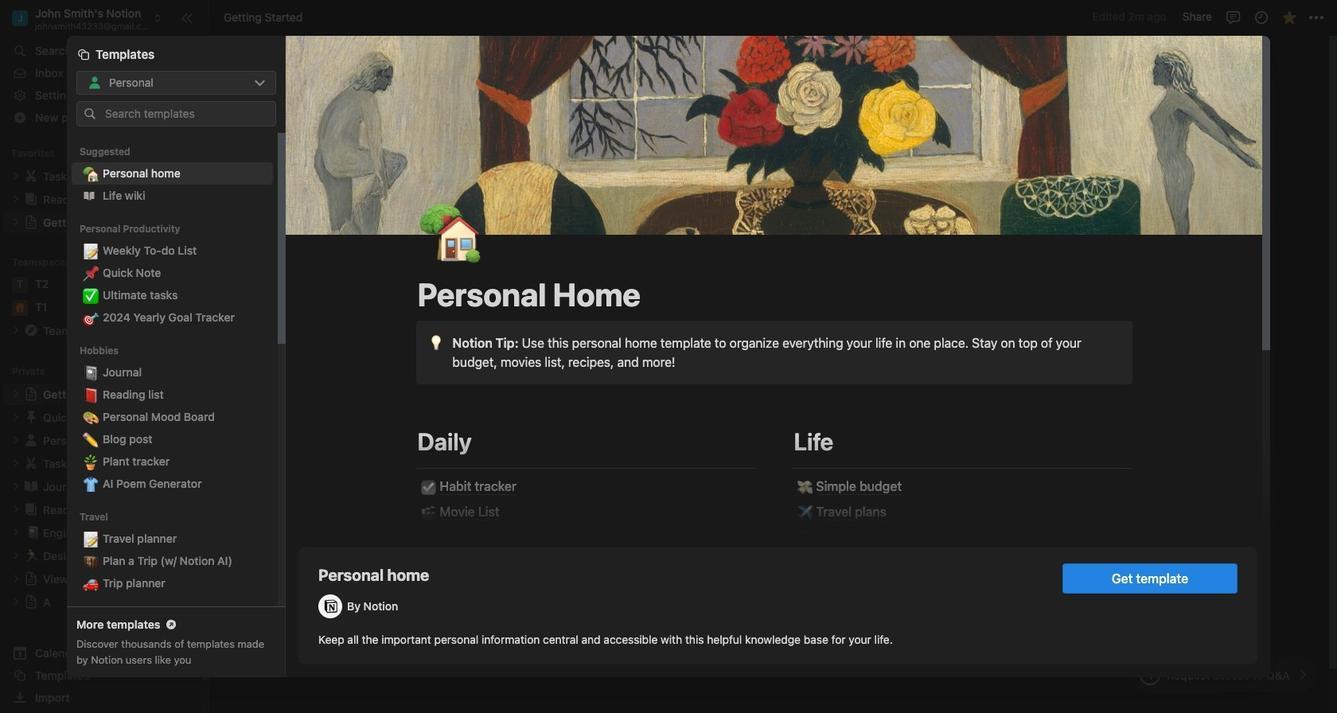 Task type: locate. For each thing, give the bounding box(es) containing it.
👋 image
[[489, 173, 505, 193]]

new teamspace image
[[177, 257, 188, 268]]

🧳 image
[[83, 551, 99, 572]]

👕 image
[[83, 474, 99, 495]]

📌 image
[[83, 263, 99, 284]]

🪴 image
[[83, 452, 99, 472]]

📝 image
[[83, 529, 99, 549]]

🎯 image
[[83, 307, 99, 328]]



Task type: describe. For each thing, give the bounding box(es) containing it.
🚗 image
[[83, 573, 99, 594]]

🏡 image
[[418, 193, 480, 274]]

🏡 image
[[83, 163, 99, 184]]

🎨 image
[[83, 407, 99, 428]]

favorited image
[[1281, 9, 1297, 25]]

Search templates text field
[[105, 108, 268, 120]]

close sidebar image
[[181, 12, 193, 24]]

📝 image
[[83, 241, 99, 261]]

updates image
[[1253, 9, 1269, 25]]

✏️ image
[[83, 429, 99, 450]]

👉 image
[[489, 497, 505, 518]]

🏡 page icon image
[[418, 193, 480, 274]]

📓 image
[[83, 362, 99, 383]]

📕 image
[[83, 385, 99, 405]]

comments image
[[1225, 9, 1241, 25]]

✅ image
[[83, 285, 99, 306]]



Task type: vqa. For each thing, say whether or not it's contained in the screenshot.
2nd Open image
no



